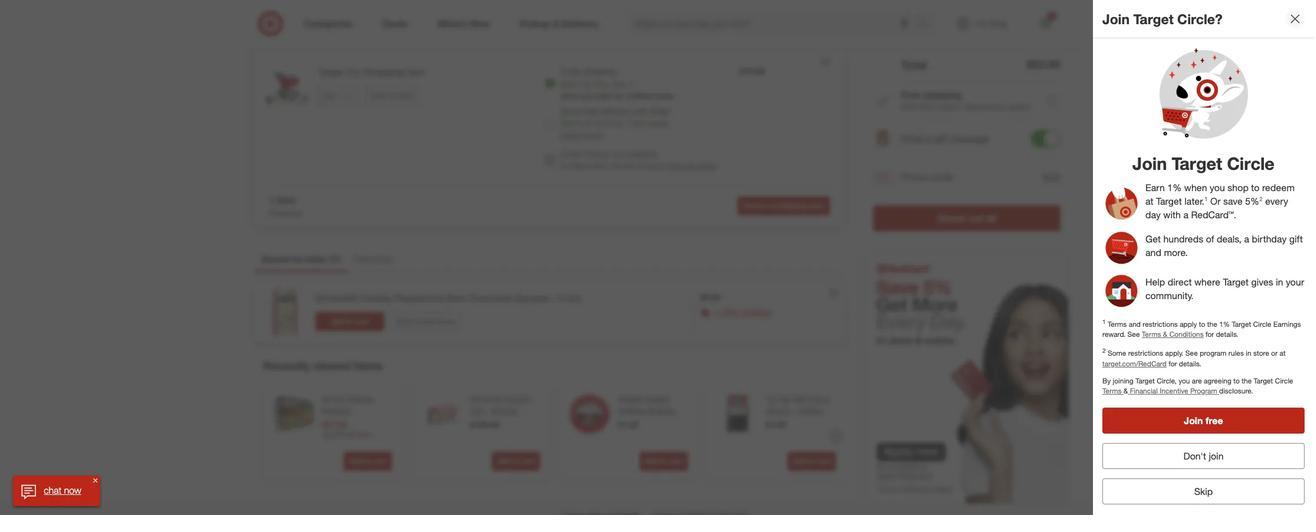 Task type: describe. For each thing, give the bounding box(es) containing it.
add to cart for all pro passer robotic quarterback
[[349, 456, 387, 465]]

cart for all pro passer robotic quarterback
[[373, 456, 387, 465]]

recently
[[263, 359, 310, 372]]

free shipping with $35 orders* (exclusions apply)
[[902, 89, 1031, 111]]

to inside $199.99 add to cart
[[512, 456, 519, 465]]

passer
[[348, 394, 373, 404]]

similar
[[415, 317, 436, 326]]

with
[[902, 101, 918, 111]]

- inside the tic tac mint sour cherry - 0.84oz $1.00
[[793, 406, 797, 416]]

change
[[668, 160, 696, 170]]

shop
[[1228, 182, 1249, 194]]

skip
[[1195, 485, 1214, 497]]

crossing:
[[470, 417, 505, 427]]

check out all button
[[873, 205, 1061, 231]]

save
[[371, 91, 386, 100]]

bubble
[[648, 406, 674, 416]]

join target circle dialog
[[1094, 0, 1315, 515]]

7
[[630, 79, 634, 89]]

reg
[[322, 429, 332, 438]]

2 vertical spatial shipping
[[269, 207, 301, 217]]

tic tac mint sour cherry - 0.84oz link
[[766, 393, 834, 417]]

to down 0.84oz
[[808, 456, 815, 465]]

chat now dialog
[[13, 475, 100, 506]]

herald
[[612, 160, 636, 170]]

promo
[[902, 171, 930, 183]]

✕
[[93, 477, 98, 484]]

hubba
[[618, 394, 643, 404]]

get hundreds of deals, a birthday gift and more.
[[1146, 233, 1304, 258]]

hundreds
[[1164, 233, 1204, 245]]

5.4oz
[[559, 292, 582, 304]]

total
[[902, 58, 927, 71]]

available inside "order pickup not available at manhattan herald square change store"
[[626, 149, 658, 159]]

restrictions inside 2 some restrictions apply. see program rules in store or at target.com/redcard for details.
[[1129, 349, 1164, 358]]

message
[[951, 133, 990, 145]]

&
[[1164, 330, 1168, 339]]

0 vertical spatial by
[[583, 79, 592, 89]]

to right agreeing
[[1234, 376, 1241, 385]]

to inside 1 terms and restrictions apply to the 1% target circle earnings reward. see
[[1200, 320, 1206, 329]]

community.
[[1146, 289, 1194, 301]]

check for check out all
[[938, 212, 966, 224]]

it inside '2-day shipping get it by thu, dec 7 when you order by 12:00pm today'
[[577, 79, 581, 89]]

day
[[585, 106, 599, 116]]

terms inside 1 terms and restrictions apply to the 1% target circle earnings reward. see
[[1108, 320, 1128, 329]]

on
[[937, 36, 947, 46]]

out for all
[[969, 212, 984, 224]]

with inside same day delivery with shipt get it as soon as 11am today learn more
[[633, 106, 648, 116]]

check for check out shipping item
[[743, 201, 765, 210]]

terms for terms
[[1103, 386, 1124, 395]]

manhattan
[[570, 160, 610, 170]]

details. inside 2 some restrictions apply. see program rules in store or at target.com/redcard for details.
[[1180, 359, 1202, 368]]

at inside "order pickup not available at manhattan herald square change store"
[[561, 160, 568, 170]]

same day delivery with shipt get it as soon as 11am today learn more
[[561, 106, 670, 140]]

in inside help direct where target gives in your community.
[[1277, 276, 1284, 288]]

restrictions inside 1 terms and restrictions apply to the 1% target circle earnings reward. see
[[1143, 320, 1179, 329]]

store inside 2 some restrictions apply. see program rules in store or at target.com/redcard for details.
[[1254, 349, 1270, 358]]

join for join target circle?
[[1103, 10, 1130, 27]]

11am
[[626, 118, 646, 128]]

nintendo
[[470, 394, 504, 404]]

target inside 1 terms and restrictions apply to the 1% target circle earnings reward. see
[[1233, 320, 1252, 329]]

circle?
[[1178, 10, 1223, 27]]

in inside 2 some restrictions apply. see program rules in store or at target.com/redcard for details.
[[1247, 349, 1252, 358]]

cart inside $199.99 add to cart
[[521, 456, 535, 465]]

all pro passer robotic quarterback link
[[322, 393, 390, 427]]

hubba bubba holiday bubble tape - 2oz
[[618, 394, 674, 427]]

for inside button
[[388, 91, 397, 100]]

target up financial
[[1136, 376, 1156, 385]]

(exclusions
[[965, 101, 1006, 111]]

2oz
[[643, 417, 656, 427]]

mint
[[794, 394, 810, 404]]

agreeing
[[1205, 376, 1232, 385]]

all pro passer robotic quarterback
[[322, 394, 373, 427]]

shop similar items button
[[391, 312, 461, 331]]

later for saved for later ( 1 )
[[307, 253, 327, 265]]

and inside get hundreds of deals, a birthday gift and more.
[[1146, 246, 1162, 258]]

1 for terms
[[1103, 318, 1106, 325]]

incentive
[[1161, 386, 1189, 395]]

shop
[[397, 317, 414, 326]]

apply)
[[1008, 101, 1031, 111]]

skip button
[[1103, 478, 1306, 504]]

not available radio
[[544, 154, 556, 166]]

apply
[[1181, 320, 1198, 329]]

at inside earn 1% when you shop to redeem at target later.
[[1146, 196, 1154, 207]]

learn
[[561, 130, 582, 140]]

favorites link
[[348, 248, 400, 272]]

change store button
[[668, 160, 717, 172]]

0 vertical spatial circle
[[1228, 153, 1275, 174]]

target up later.
[[1172, 153, 1223, 174]]

cart for tic tac mint sour cherry - 0.84oz
[[817, 456, 831, 465]]

are
[[1193, 376, 1203, 385]]

$5.69
[[701, 292, 721, 302]]

saved for later ( 1 )
[[262, 253, 340, 265]]

animal
[[491, 406, 516, 416]]

and inside 1 terms and restrictions apply to the 1% target circle earnings reward. see
[[1130, 320, 1141, 329]]

check out shipping item
[[743, 201, 825, 210]]

don't
[[1184, 450, 1207, 462]]

ghirardelli holiday peppermint bark chocolate squares - 5.4oz list item
[[254, 282, 845, 344]]

join for join free
[[1185, 415, 1204, 426]]

$52.99
[[334, 429, 355, 438]]

for right saved
[[292, 253, 304, 265]]

earn 1% when you shop to redeem at target later.
[[1146, 182, 1296, 207]]

circle inside 1 terms and restrictions apply to the 1% target circle earnings reward. see
[[1254, 320, 1272, 329]]

add to cart button for all pro passer robotic quarterback
[[343, 452, 392, 470]]

2 vertical spatial you
[[1179, 376, 1191, 385]]

for inside 2 some restrictions apply. see program rules in store or at target.com/redcard for details.
[[1169, 359, 1178, 368]]

check out shipping item button
[[738, 197, 830, 215]]

$37.09 reg $52.99 sale
[[322, 419, 371, 438]]

don't join button
[[1103, 443, 1306, 469]]

by joining target circle, you are agreeing to the target circle
[[1103, 376, 1294, 385]]

joining
[[1114, 376, 1134, 385]]

- inside the hubba bubba holiday bubble tape - 2oz
[[638, 417, 641, 427]]

viewed
[[313, 359, 350, 372]]

none radio inside cart item ready to fulfill group
[[544, 118, 556, 130]]

add for add to cart button under ghirardelli on the bottom left
[[331, 317, 344, 326]]

ghirardelli holiday peppermint bark chocolate squares - 5.4oz image
[[261, 289, 308, 336]]

2 link
[[1260, 195, 1263, 207]]

now
[[64, 484, 81, 496]]

cart inside 'ghirardelli holiday peppermint bark chocolate squares - 5.4oz' "list item"
[[355, 317, 369, 326]]

when inside earn 1% when you shop to redeem at target later.
[[1185, 182, 1208, 194]]

robotic
[[322, 406, 351, 416]]

see inside 2 some restrictions apply. see program rules in store or at target.com/redcard for details.
[[1186, 349, 1199, 358]]

$1.29
[[618, 419, 638, 429]]

every day with a redcard™.
[[1146, 196, 1289, 221]]

target.com/redcard
[[1103, 359, 1167, 368]]

of
[[1207, 233, 1215, 245]]

to down sale
[[364, 456, 371, 465]]

- right bundle
[[533, 429, 536, 439]]

$37.09
[[322, 419, 347, 429]]

earnings
[[1274, 320, 1302, 329]]

items for recently viewed items
[[354, 359, 383, 372]]

target toy shopping cart link
[[318, 65, 526, 79]]

at inside 2 some restrictions apply. see program rules in store or at target.com/redcard for details.
[[1280, 349, 1287, 358]]

store inside "order pickup not available at manhattan herald square change store"
[[699, 160, 717, 170]]

recently viewed items
[[263, 359, 383, 372]]

add to cart button down 0.84oz
[[788, 452, 836, 470]]

to down bubble
[[660, 456, 667, 465]]

12:00pm
[[625, 91, 653, 100]]

later for save for later
[[399, 91, 413, 100]]

5%
[[1246, 196, 1260, 207]]

)
[[338, 253, 340, 265]]

add for add to cart button associated with all pro passer robotic quarterback
[[349, 456, 362, 465]]

✕ button
[[91, 475, 100, 485]]

you inside '2-day shipping get it by thu, dec 7 when you order by 12:00pm today'
[[581, 91, 593, 100]]



Task type: locate. For each thing, give the bounding box(es) containing it.
items for shop similar items
[[438, 317, 455, 326]]

item inside 1 item shipping
[[277, 194, 296, 206]]

in
[[1277, 276, 1284, 288], [1247, 349, 1252, 358]]

0 horizontal spatial store
[[699, 160, 717, 170]]

at down order
[[561, 160, 568, 170]]

redeem
[[1263, 182, 1296, 194]]

item
[[277, 194, 296, 206], [810, 201, 825, 210]]

1 horizontal spatial join
[[1133, 153, 1168, 174]]

1 for offer
[[715, 307, 719, 317]]

some
[[1108, 349, 1127, 358]]

add to cart down 0.84oz
[[793, 456, 831, 465]]

free
[[1206, 415, 1224, 426]]

1 terms and restrictions apply to the 1% target circle earnings reward. see
[[1103, 318, 1302, 339]]

1 horizontal spatial with
[[1164, 209, 1182, 221]]

2 vertical spatial join
[[1185, 415, 1204, 426]]

holiday
[[361, 292, 392, 304], [618, 406, 646, 416]]

terms left &
[[1143, 330, 1162, 339]]

join free
[[1185, 415, 1224, 426]]

it inside same day delivery with shipt get it as soon as 11am today learn more
[[577, 118, 581, 128]]

join inside button
[[1185, 415, 1204, 426]]

the right agreeing
[[1243, 376, 1253, 385]]

to up '5%'
[[1252, 182, 1260, 194]]

gift inside get hundreds of deals, a birthday gift and more.
[[1290, 233, 1304, 245]]

3 link
[[1033, 11, 1059, 37]]

0 horizontal spatial see
[[1128, 330, 1141, 339]]

saved
[[262, 253, 289, 265]]

with inside the every day with a redcard™.
[[1164, 209, 1182, 221]]

and left more.
[[1146, 246, 1162, 258]]

1 inside button
[[715, 307, 719, 317]]

quarterback
[[322, 417, 368, 427]]

check out all
[[938, 212, 997, 224]]

for down apply.
[[1169, 359, 1178, 368]]

the inside 1 terms and restrictions apply to the 1% target circle earnings reward. see
[[1208, 320, 1218, 329]]

with up 11am in the top left of the page
[[633, 106, 648, 116]]

target left gives
[[1224, 276, 1250, 288]]

shipping for item
[[780, 201, 808, 210]]

a right deals,
[[1245, 233, 1250, 245]]

None radio
[[544, 77, 556, 89]]

0 horizontal spatial in
[[1247, 349, 1252, 358]]

to inside 'ghirardelli holiday peppermint bark chocolate squares - 5.4oz' "list item"
[[346, 317, 353, 326]]

at down earn
[[1146, 196, 1154, 207]]

later left (
[[307, 253, 327, 265]]

details. up rules
[[1217, 330, 1239, 339]]

None radio
[[544, 118, 556, 130]]

- right lite in the left bottom of the page
[[486, 406, 489, 416]]

get inside '2-day shipping get it by thu, dec 7 when you order by 12:00pm today'
[[561, 79, 574, 89]]

restrictions up target.com/redcard
[[1129, 349, 1164, 358]]

add to cart for hubba bubba holiday bubble tape - 2oz
[[645, 456, 683, 465]]

0 horizontal spatial 2
[[1103, 347, 1106, 354]]

1 horizontal spatial the
[[1243, 376, 1253, 385]]

2 it from the top
[[577, 118, 581, 128]]

shipt
[[651, 106, 670, 116]]

see right reward.
[[1128, 330, 1141, 339]]

1 vertical spatial items
[[354, 359, 383, 372]]

0 vertical spatial restrictions
[[1143, 320, 1179, 329]]

order
[[595, 91, 613, 100]]

in right rules
[[1247, 349, 1252, 358]]

at right or
[[1280, 349, 1287, 358]]

1% inside 1 terms and restrictions apply to the 1% target circle earnings reward. see
[[1220, 320, 1231, 329]]

0 vertical spatial when
[[561, 91, 579, 100]]

cart
[[355, 317, 369, 326], [373, 456, 387, 465], [521, 456, 535, 465], [669, 456, 683, 465], [817, 456, 831, 465]]

available inside button
[[741, 307, 773, 317]]

1 inside 1 item shipping
[[269, 194, 274, 206]]

target left toy
[[318, 66, 344, 78]]

search button
[[913, 11, 941, 39]]

nintendo switch lite - animal crossing: new horizons bundle - isabelle's aloha edition
[[470, 394, 536, 463]]

chocolate
[[469, 292, 512, 304]]

$1.00
[[766, 419, 786, 429]]

1 vertical spatial circle
[[1254, 320, 1272, 329]]

by down dec
[[615, 91, 623, 100]]

day inside the every day with a redcard™.
[[1146, 209, 1162, 221]]

1 vertical spatial the
[[1243, 376, 1253, 385]]

0 horizontal spatial gift
[[935, 133, 949, 145]]

0 vertical spatial day
[[569, 66, 582, 76]]

items up passer
[[354, 359, 383, 372]]

today down the shipt
[[649, 118, 669, 128]]

- left 2oz
[[638, 417, 641, 427]]

1 vertical spatial holiday
[[618, 406, 646, 416]]

get inside same day delivery with shipt get it as soon as 11am today learn more
[[561, 118, 574, 128]]

1 vertical spatial in
[[1247, 349, 1252, 358]]

get left hundreds
[[1146, 233, 1162, 245]]

later down the cart in the left of the page
[[399, 91, 413, 100]]

terms
[[1108, 320, 1128, 329], [1143, 330, 1162, 339], [1103, 386, 1124, 395]]

for
[[388, 91, 397, 100], [292, 253, 304, 265], [1206, 330, 1215, 339], [1169, 359, 1178, 368]]

2 inside 2 some restrictions apply. see program rules in store or at target.com/redcard for details.
[[1103, 347, 1106, 354]]

see right apply.
[[1186, 349, 1199, 358]]

2 horizontal spatial join
[[1185, 415, 1204, 426]]

out for shipping
[[767, 201, 778, 210]]

1 horizontal spatial see
[[1186, 349, 1199, 358]]

2-day shipping get it by thu, dec 7 when you order by 12:00pm today
[[561, 66, 674, 100]]

1 for item
[[269, 194, 274, 206]]

details. up are
[[1180, 359, 1202, 368]]

1 horizontal spatial a
[[1184, 209, 1189, 221]]

you up or
[[1211, 182, 1226, 194]]

0 vertical spatial shipping
[[911, 5, 944, 15]]

get down 2-
[[561, 79, 574, 89]]

1 vertical spatial 1%
[[1220, 320, 1231, 329]]

add to cart down sale
[[349, 456, 387, 465]]

today inside same day delivery with shipt get it as soon as 11am today learn more
[[649, 118, 669, 128]]

to down ghirardelli on the bottom left
[[346, 317, 353, 326]]

today up the shipt
[[655, 91, 674, 100]]

target up rules
[[1233, 320, 1252, 329]]

join for join target circle
[[1133, 153, 1168, 174]]

day down earn
[[1146, 209, 1162, 221]]

holiday inside "list item"
[[361, 292, 392, 304]]

1 for or
[[1205, 195, 1209, 202]]

terms down by
[[1103, 386, 1124, 395]]

estimated
[[902, 21, 944, 33]]

0 vertical spatial you
[[581, 91, 593, 100]]

1 horizontal spatial out
[[969, 212, 984, 224]]

0 vertical spatial available
[[626, 149, 658, 159]]

shipping inside '2-day shipping get it by thu, dec 7 when you order by 12:00pm today'
[[584, 66, 616, 76]]

circle up shop
[[1228, 153, 1275, 174]]

add to cart button for hubba bubba holiday bubble tape - 2oz
[[640, 452, 688, 470]]

when up same
[[561, 91, 579, 100]]

- down mint
[[793, 406, 797, 416]]

based
[[911, 36, 935, 46]]

1 vertical spatial available
[[741, 307, 773, 317]]

2 inside 1 or save 5% 2
[[1260, 195, 1263, 202]]

holiday down hubba
[[618, 406, 646, 416]]

add to cart down ghirardelli on the bottom left
[[331, 317, 369, 326]]

to inside earn 1% when you shop to redeem at target later.
[[1252, 182, 1260, 194]]

2 horizontal spatial at
[[1280, 349, 1287, 358]]

1% right earn
[[1168, 182, 1182, 194]]

save for later button
[[365, 86, 418, 105]]

gift right birthday
[[1290, 233, 1304, 245]]

target inside target toy shopping cart link
[[318, 66, 344, 78]]

0 vertical spatial later
[[399, 91, 413, 100]]

1 vertical spatial store
[[1254, 349, 1270, 358]]

1
[[269, 194, 274, 206], [1205, 195, 1209, 202], [332, 253, 338, 265], [715, 307, 719, 317], [1103, 318, 1106, 325]]

target down earn
[[1157, 196, 1183, 207]]

a inside the every day with a redcard™.
[[1184, 209, 1189, 221]]

holiday down favorites link
[[361, 292, 392, 304]]

you up day
[[581, 91, 593, 100]]

1 horizontal spatial gift
[[1290, 233, 1304, 245]]

target left the circle?
[[1134, 10, 1174, 27]]

1 vertical spatial gift
[[1290, 233, 1304, 245]]

item inside button
[[810, 201, 825, 210]]

0 vertical spatial store
[[699, 160, 717, 170]]

0 horizontal spatial and
[[1130, 320, 1141, 329]]

restrictions up &
[[1143, 320, 1179, 329]]

add to cart button down sale
[[343, 452, 392, 470]]

terms & conditions link
[[1143, 330, 1204, 339]]

search
[[913, 19, 941, 30]]

2 vertical spatial get
[[1146, 233, 1162, 245]]

in left 'your'
[[1277, 276, 1284, 288]]

circle,
[[1158, 376, 1177, 385]]

add to cart down 2oz
[[645, 456, 683, 465]]

2
[[1260, 195, 1263, 202], [1103, 347, 1106, 354]]

bundle
[[505, 429, 531, 439]]

1 vertical spatial get
[[561, 118, 574, 128]]

day for shipping
[[569, 66, 582, 76]]

2 vertical spatial circle
[[1276, 376, 1294, 385]]

0 horizontal spatial you
[[581, 91, 593, 100]]

0 horizontal spatial a
[[927, 133, 932, 145]]

cart
[[407, 66, 425, 78]]

1 horizontal spatial by
[[615, 91, 623, 100]]

later
[[399, 91, 413, 100], [307, 253, 327, 265]]

nintendo switch lite - animal crossing: new horizons bundle - isabelle's aloha edition image
[[422, 393, 463, 434], [422, 393, 463, 434]]

you left are
[[1179, 376, 1191, 385]]

shipping for get
[[584, 66, 616, 76]]

today inside '2-day shipping get it by thu, dec 7 when you order by 12:00pm today'
[[655, 91, 674, 100]]

1 horizontal spatial later
[[399, 91, 413, 100]]

later.
[[1185, 196, 1205, 207]]

target.com/redcard link
[[1103, 359, 1167, 368]]

1 inside 1 or save 5% 2
[[1205, 195, 1209, 202]]

shipping inside free shipping with $35 orders* (exclusions apply)
[[924, 89, 962, 101]]

1% up program
[[1220, 320, 1231, 329]]

add to cart button down 2oz
[[640, 452, 688, 470]]

1 vertical spatial shipping
[[295, 24, 341, 37]]

the right apply
[[1208, 320, 1218, 329]]

0 vertical spatial join
[[1103, 10, 1130, 27]]

ghirardelli holiday peppermint bark chocolate squares - 5.4oz
[[315, 292, 582, 304]]

you inside earn 1% when you shop to redeem at target later.
[[1211, 182, 1226, 194]]

store left or
[[1254, 349, 1270, 358]]

1 horizontal spatial when
[[1185, 182, 1208, 194]]

2 left the every
[[1260, 195, 1263, 202]]

hubba bubba holiday bubble tape - 2oz image
[[570, 393, 611, 434], [570, 393, 611, 434]]

$199.99 add to cart
[[470, 419, 535, 465]]

1 vertical spatial join
[[1133, 153, 1168, 174]]

bubba
[[645, 394, 669, 404]]

direct
[[1168, 276, 1193, 288]]

code
[[932, 171, 954, 183]]

What can we help you find? suggestions appear below search field
[[627, 11, 921, 37]]

shop similar items
[[397, 317, 455, 326]]

0 vertical spatial shipping
[[584, 66, 616, 76]]

save for later
[[371, 91, 413, 100]]

target redcard save 5% get more every day. in store & online. apply now for a credit or debit redcard. *some restrictions apply. image
[[864, 252, 1069, 504]]

see inside 1 terms and restrictions apply to the 1% target circle earnings reward. see
[[1128, 330, 1141, 339]]

all
[[986, 212, 997, 224]]

it left the thu,
[[577, 79, 581, 89]]

2 left some
[[1103, 347, 1106, 354]]

0 vertical spatial check
[[743, 201, 765, 210]]

gift left message
[[935, 133, 949, 145]]

cart item ready to fulfill group
[[255, 51, 844, 186]]

all pro passer robotic quarterback image
[[273, 393, 315, 434], [273, 393, 315, 434]]

1 horizontal spatial details.
[[1217, 330, 1239, 339]]

add to cart button for nintendo switch lite - animal crossing: new horizons bundle - isabelle's aloha edition
[[491, 452, 540, 470]]

add inside 'ghirardelli holiday peppermint bark chocolate squares - 5.4oz' "list item"
[[331, 317, 344, 326]]

items inside shop similar items button
[[438, 317, 455, 326]]

2 horizontal spatial a
[[1245, 233, 1250, 245]]

peppermint
[[395, 292, 444, 304]]

terms up reward.
[[1108, 320, 1128, 329]]

1 vertical spatial check
[[938, 212, 966, 224]]

0 vertical spatial a
[[927, 133, 932, 145]]

as down day
[[583, 118, 592, 128]]

it up learn more button
[[577, 118, 581, 128]]

0 horizontal spatial check
[[743, 201, 765, 210]]

0 vertical spatial get
[[561, 79, 574, 89]]

and up target.com/redcard "link"
[[1130, 320, 1141, 329]]

lite
[[470, 406, 483, 416]]

0 vertical spatial in
[[1277, 276, 1284, 288]]

0 horizontal spatial out
[[767, 201, 778, 210]]

join target circle
[[1133, 153, 1275, 174]]

circle down or
[[1276, 376, 1294, 385]]

square
[[639, 160, 665, 170]]

tic tac mint sour cherry - 0.84oz image
[[718, 393, 759, 434], [718, 393, 759, 434]]

terms & conditions for details.
[[1143, 330, 1239, 339]]

by left the thu,
[[583, 79, 592, 89]]

2 as from the left
[[615, 118, 623, 128]]

target inside help direct where target gives in your community.
[[1224, 276, 1250, 288]]

target toy shopping cart image
[[264, 65, 311, 113]]

get inside get hundreds of deals, a birthday gift and more.
[[1146, 233, 1162, 245]]

add to cart button down aloha
[[491, 452, 540, 470]]

0 horizontal spatial items
[[354, 359, 383, 372]]

terms link
[[1103, 386, 1124, 395]]

circle
[[1228, 153, 1275, 174], [1254, 320, 1272, 329], [1276, 376, 1294, 385]]

store right change
[[699, 160, 717, 170]]

get up learn
[[561, 118, 574, 128]]

1 horizontal spatial shipping
[[780, 201, 808, 210]]

more.
[[1165, 246, 1189, 258]]

add for hubba bubba holiday bubble tape - 2oz add to cart button
[[645, 456, 658, 465]]

when inside '2-day shipping get it by thu, dec 7 when you order by 12:00pm today'
[[561, 91, 579, 100]]

thu,
[[595, 79, 610, 89]]

0 horizontal spatial with
[[633, 106, 648, 116]]

cart down all pro passer robotic quarterback link
[[373, 456, 387, 465]]

0 vertical spatial terms
[[1108, 320, 1128, 329]]

add inside $199.99 add to cart
[[497, 456, 510, 465]]

1 vertical spatial terms
[[1143, 330, 1162, 339]]

reward.
[[1103, 330, 1126, 339]]

learn more button
[[561, 129, 603, 141]]

all
[[322, 394, 331, 404]]

0 vertical spatial items
[[438, 317, 455, 326]]

add for add to cart button below 0.84oz
[[793, 456, 806, 465]]

out
[[767, 201, 778, 210], [969, 212, 984, 224]]

favorites
[[355, 253, 393, 265]]

0 vertical spatial out
[[767, 201, 778, 210]]

0 vertical spatial see
[[1128, 330, 1141, 339]]

0 horizontal spatial the
[[1208, 320, 1218, 329]]

target down or
[[1255, 376, 1274, 385]]

1 vertical spatial it
[[577, 118, 581, 128]]

1 horizontal spatial holiday
[[618, 406, 646, 416]]

with
[[633, 106, 648, 116], [1164, 209, 1182, 221]]

1 it from the top
[[577, 79, 581, 89]]

1 vertical spatial and
[[1130, 320, 1141, 329]]

holiday inside the hubba bubba holiday bubble tape - 2oz
[[618, 406, 646, 416]]

1 horizontal spatial 2
[[1260, 195, 1263, 202]]

financial incentive program
[[1131, 386, 1218, 395]]

1 horizontal spatial as
[[615, 118, 623, 128]]

add
[[1043, 171, 1060, 182], [331, 317, 344, 326], [349, 456, 362, 465], [497, 456, 510, 465], [645, 456, 658, 465], [793, 456, 806, 465]]

0 vertical spatial with
[[633, 106, 648, 116]]

1 vertical spatial day
[[1146, 209, 1162, 221]]

store
[[699, 160, 717, 170], [1254, 349, 1270, 358]]

cherry
[[766, 406, 791, 416]]

ghirardelli
[[315, 292, 358, 304]]

1 horizontal spatial you
[[1179, 376, 1191, 385]]

terms for terms & conditions for details.
[[1143, 330, 1162, 339]]

2 horizontal spatial you
[[1211, 182, 1226, 194]]

where
[[1195, 276, 1221, 288]]

email a gift message
[[902, 133, 990, 145]]

edition
[[470, 453, 495, 463]]

1 vertical spatial today
[[649, 118, 669, 128]]

cart for hubba bubba holiday bubble tape - 2oz
[[669, 456, 683, 465]]

0 horizontal spatial day
[[569, 66, 582, 76]]

1 horizontal spatial items
[[438, 317, 455, 326]]

a inside get hundreds of deals, a birthday gift and more.
[[1245, 233, 1250, 245]]

a right "email"
[[927, 133, 932, 145]]

0 vertical spatial the
[[1208, 320, 1218, 329]]

for right save
[[388, 91, 397, 100]]

based on
[[911, 36, 949, 46]]

1 vertical spatial by
[[615, 91, 623, 100]]

target
[[1134, 10, 1174, 27], [318, 66, 344, 78], [1172, 153, 1223, 174], [1157, 196, 1183, 207], [1224, 276, 1250, 288], [1233, 320, 1252, 329], [1136, 376, 1156, 385], [1255, 376, 1274, 385]]

later inside button
[[399, 91, 413, 100]]

cart down bubble
[[669, 456, 683, 465]]

- left 5.4oz
[[553, 292, 556, 304]]

0 vertical spatial gift
[[935, 133, 949, 145]]

1 horizontal spatial day
[[1146, 209, 1162, 221]]

1 as from the left
[[583, 118, 592, 128]]

target inside earn 1% when you shop to redeem at target later.
[[1157, 196, 1183, 207]]

available up square
[[626, 149, 658, 159]]

items right similar
[[438, 317, 455, 326]]

3
[[1050, 12, 1054, 19]]

0 vertical spatial details.
[[1217, 330, 1239, 339]]

1 horizontal spatial and
[[1146, 246, 1162, 258]]

the
[[1208, 320, 1218, 329], [1243, 376, 1253, 385]]

when up later.
[[1185, 182, 1208, 194]]

2 vertical spatial terms
[[1103, 386, 1124, 395]]

1 vertical spatial restrictions
[[1129, 349, 1164, 358]]

for up program
[[1206, 330, 1215, 339]]

delivery
[[601, 106, 631, 116]]

day for with
[[1146, 209, 1162, 221]]

cart down aloha
[[521, 456, 535, 465]]

circle left earnings
[[1254, 320, 1272, 329]]

1 horizontal spatial at
[[1146, 196, 1154, 207]]

1% inside earn 1% when you shop to redeem at target later.
[[1168, 182, 1182, 194]]

deals,
[[1218, 233, 1242, 245]]

add to cart for tic tac mint sour cherry - 0.84oz
[[793, 456, 831, 465]]

add to cart inside 'ghirardelli holiday peppermint bark chocolate squares - 5.4oz' "list item"
[[331, 317, 369, 326]]

cart down ghirardelli on the bottom left
[[355, 317, 369, 326]]

save
[[1224, 196, 1243, 207]]

add to cart button down ghirardelli on the bottom left
[[315, 312, 384, 331]]

1 vertical spatial shipping
[[924, 89, 962, 101]]

1 vertical spatial out
[[969, 212, 984, 224]]

1 vertical spatial a
[[1184, 209, 1189, 221]]

1 vertical spatial details.
[[1180, 359, 1202, 368]]

to down aloha
[[512, 456, 519, 465]]

- inside "list item"
[[553, 292, 556, 304]]

more
[[584, 130, 603, 140]]

0 horizontal spatial at
[[561, 160, 568, 170]]

0 vertical spatial 2
[[1260, 195, 1263, 202]]

to right apply
[[1200, 320, 1206, 329]]

0 horizontal spatial item
[[277, 194, 296, 206]]

1 horizontal spatial 1%
[[1220, 320, 1231, 329]]

available right offer
[[741, 307, 773, 317]]

see
[[1128, 330, 1141, 339], [1186, 349, 1199, 358]]

tape
[[618, 417, 635, 427]]

1 horizontal spatial check
[[938, 212, 966, 224]]

cart down 0.84oz
[[817, 456, 831, 465]]

0 vertical spatial and
[[1146, 246, 1162, 258]]

day inside '2-day shipping get it by thu, dec 7 when you order by 12:00pm today'
[[569, 66, 582, 76]]

$35
[[920, 101, 934, 111]]

1 offer available button
[[715, 306, 773, 318]]

day up same
[[569, 66, 582, 76]]

with up hundreds
[[1164, 209, 1182, 221]]

as down delivery
[[615, 118, 623, 128]]

0 horizontal spatial when
[[561, 91, 579, 100]]

1 inside 1 terms and restrictions apply to the 1% target circle earnings reward. see
[[1103, 318, 1106, 325]]

available
[[626, 149, 658, 159], [741, 307, 773, 317]]

email
[[902, 133, 925, 145]]

pickup
[[584, 149, 609, 159]]

toy
[[347, 66, 361, 78]]

chat
[[44, 484, 61, 496]]

1 horizontal spatial store
[[1254, 349, 1270, 358]]

add to cart
[[331, 317, 369, 326], [349, 456, 387, 465], [645, 456, 683, 465], [793, 456, 831, 465]]

shipping inside button
[[780, 201, 808, 210]]

0 horizontal spatial shipping
[[584, 66, 616, 76]]

a down later.
[[1184, 209, 1189, 221]]

when
[[561, 91, 579, 100], [1185, 182, 1208, 194]]

by
[[1103, 376, 1112, 385]]

0 vertical spatial 1%
[[1168, 182, 1182, 194]]



Task type: vqa. For each thing, say whether or not it's contained in the screenshot.
Mix
no



